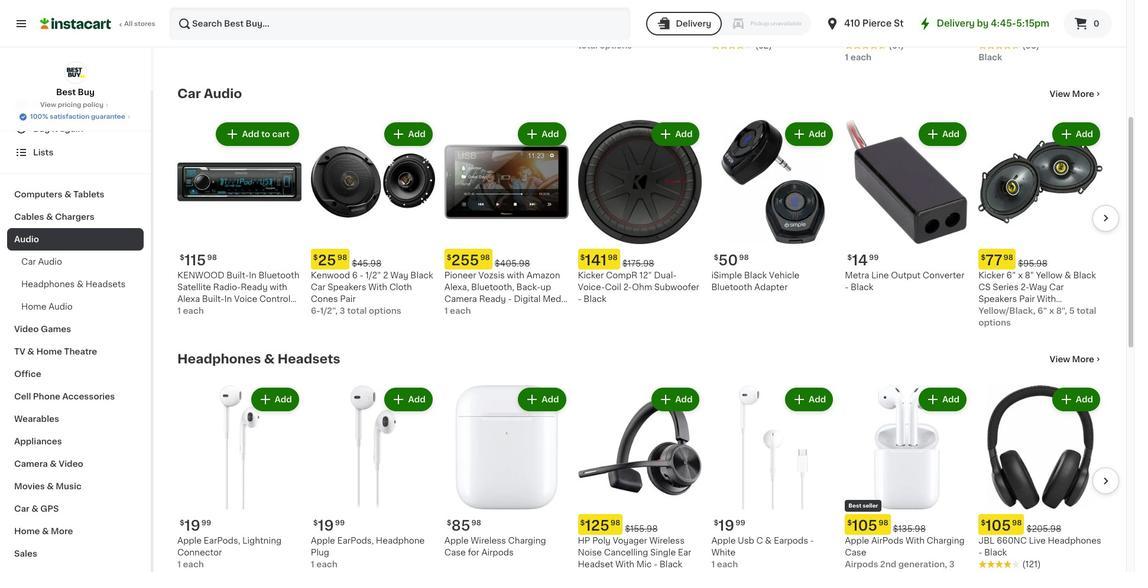 Task type: describe. For each thing, give the bounding box(es) containing it.
series inside kicker 6" x 8" yellow & black cs series 2-way car speakers pair with polypropylene cones
[[993, 283, 1019, 291]]

st
[[894, 19, 904, 28]]

add to cart
[[242, 130, 290, 138]]

0 horizontal spatial built-
[[202, 295, 225, 303]]

sound inside sonance sonos powered 2.0- channel sound bar alternative - paintable white
[[214, 18, 241, 26]]

isimple
[[712, 271, 743, 280]]

pair inside kenwood 6 - 1/2" 2 way black car speakers with cloth cones pair 6-1/2", 3 total options
[[340, 295, 356, 303]]

1 horizontal spatial headphones & headsets link
[[177, 352, 340, 367]]

- inside the jbl 660nc live headphones - black
[[979, 549, 983, 557]]

sonos inside sonance sonos powered 2.0- channel sound bar alternative - paintable white
[[216, 6, 242, 14]]

98 for jbl 660nc live headphones - black
[[1013, 520, 1022, 527]]

apple for apple airpods with charging case
[[845, 537, 870, 545]]

home for &
[[14, 528, 40, 536]]

product group containing 14
[[845, 120, 970, 293]]

apple inside apple wireless charging case for airpods
[[445, 537, 469, 545]]

more for car audio
[[1073, 90, 1095, 98]]

accessories
[[62, 393, 115, 401]]

1 horizontal spatial case
[[578, 18, 600, 26]]

410
[[845, 19, 861, 28]]

cables & chargers
[[14, 213, 94, 221]]

1 horizontal spatial buy
[[78, 88, 95, 96]]

buy it again link
[[7, 117, 144, 141]]

brown/black
[[350, 6, 402, 14]]

office
[[14, 370, 41, 379]]

add button for kicker 6" x 8" yellow & black cs series 2-way car speakers pair with polypropylene cones
[[1054, 124, 1100, 145]]

0 vertical spatial headphones & headsets
[[21, 280, 126, 289]]

add for isimple black vehicle bluetooth adapter
[[809, 130, 827, 138]]

paintable inside sonance paintable white mag series outdoor streaming music system powered by sonos
[[483, 6, 522, 14]]

earpods
[[774, 537, 809, 545]]

all stores link
[[40, 7, 156, 40]]

system for music
[[517, 29, 548, 38]]

1 horizontal spatial headphones
[[177, 353, 261, 365]]

$105.98 original price: $135.98 element
[[845, 514, 970, 535]]

- inside the lg 9.1.5 channel soundbar with wireless subwoofer dolby atmos & dts:x - black
[[804, 29, 808, 38]]

home for audio
[[21, 303, 47, 311]]

98 inside $ 50 98
[[740, 254, 749, 261]]

2 vertical spatial 3
[[950, 561, 955, 569]]

add for kicker compr 12" dual- voice-coil 2-ohm subwoofer - black
[[676, 130, 693, 138]]

$ inside $ 25 98
[[313, 254, 318, 261]]

usb
[[738, 537, 755, 545]]

dolby inside bose smart ultra soundbar with dolby atmos & voice control - black
[[1000, 18, 1025, 26]]

voice inside kenwood built-in bluetooth satellite radio-ready with alexa built-in voice control in-dash digital media receiver - black
[[234, 295, 258, 303]]

$25.98 original price: $45.98 element
[[311, 249, 435, 270]]

2- inside kicker compr 12" dual- voice-coil 2-ohm subwoofer - black
[[624, 283, 632, 291]]

adapter
[[755, 283, 788, 291]]

sales link
[[7, 543, 144, 566]]

streaming for by
[[445, 29, 487, 38]]

view more link for car audio
[[1050, 88, 1103, 100]]

add for metra line output converter - black
[[943, 130, 960, 138]]

1 horizontal spatial video
[[59, 460, 83, 469]]

- inside kenwood 6 - 1/2" 2 way black car speakers with cloth cones pair 6-1/2", 3 total options
[[360, 271, 364, 280]]

cones inside kenwood 6 - 1/2" 2 way black car speakers with cloth cones pair 6-1/2", 3 total options
[[311, 295, 338, 303]]

cones inside kicker 6" x 8" yellow & black cs series 2-way car speakers pair with polypropylene cones
[[1042, 307, 1069, 315]]

instacart logo image
[[40, 17, 111, 31]]

video games link
[[7, 318, 144, 341]]

pioneer vozsis with amazon alexa, bluetooth, back-up camera ready - digital media receiver - black
[[445, 271, 569, 315]]

jbl 660nc live headphones - black
[[979, 537, 1102, 557]]

voice inside bose smart ultra soundbar with dolby atmos & voice control - black
[[1065, 18, 1088, 26]]

mic
[[637, 561, 652, 569]]

1/2"
[[366, 271, 381, 280]]

pair inside kicker 6" x 8" yellow & black cs series 2-way car speakers pair with polypropylene cones
[[1020, 295, 1036, 303]]

$ inside $ 50 98
[[714, 254, 719, 261]]

0 vertical spatial airpods
[[578, 29, 612, 38]]

0 horizontal spatial 2nd
[[614, 29, 630, 38]]

kicker 6" x 8" yellow & black cs series 2-way car speakers pair with polypropylene cones
[[979, 271, 1097, 315]]

kicker for 141
[[578, 271, 604, 280]]

0 horizontal spatial headphones & headsets link
[[7, 273, 144, 296]]

camera inside "camera & video" link
[[14, 460, 48, 469]]

$ 50 98
[[714, 254, 749, 267]]

2 horizontal spatial case
[[845, 549, 867, 557]]

alexa,
[[445, 283, 469, 291]]

yellow/black, 6" x 8", 5 total options
[[979, 307, 1097, 327]]

speakers inside the jbl bar 1000: 7.1.4-channel soundbar with detachable surround speakers multibeam dolby atmos & dts:x - black
[[886, 29, 924, 38]]

2
[[383, 271, 388, 280]]

8"
[[1025, 271, 1035, 280]]

0 vertical spatial car audio link
[[177, 87, 242, 101]]

& inside bose smart ultra soundbar with dolby atmos & voice control - black
[[1056, 18, 1063, 26]]

98 inside $ 85 98
[[472, 520, 482, 527]]

$125.98 original price: $155.98 element
[[578, 514, 702, 535]]

view inside "link"
[[40, 102, 56, 108]]

0 vertical spatial headphones
[[21, 280, 75, 289]]

98 for hp poly voyager wireless noise cancelling single ear headset with mic - black
[[611, 520, 621, 527]]

seller
[[863, 503, 879, 508]]

way inside kicker 6" x 8" yellow & black cs series 2-way car speakers pair with polypropylene cones
[[1030, 283, 1048, 291]]

control inside kenwood built-in bluetooth satellite radio-ready with alexa built-in voice control in-dash digital media receiver - black
[[260, 295, 291, 303]]

service type group
[[647, 12, 812, 35]]

1 inside the apple earpods, lightning connector 1 each
[[177, 561, 181, 569]]

0 vertical spatial headsets
[[86, 280, 126, 289]]

lg 9.1.5 channel soundbar with wireless subwoofer dolby atmos & dts:x - black
[[712, 6, 833, 38]]

white inside apple usb c & earpods - white 1 each
[[712, 549, 736, 557]]

dolby inside the jbl bar 1000: 7.1.4-channel soundbar with detachable surround speakers multibeam dolby atmos & dts:x - black
[[892, 41, 917, 50]]

410 pierce st
[[845, 19, 904, 28]]

speakers inside kenwood 6 - 1/2" 2 way black car speakers with cloth cones pair 6-1/2", 3 total options
[[328, 283, 366, 291]]

mag inside sonance brown/black mag series 6.1 outdoor streaming sound system powered by sonos
[[404, 6, 425, 14]]

each down alexa,
[[450, 307, 471, 315]]

1 horizontal spatial apple airpods with charging case airpods 2nd generation, 3 total options
[[845, 537, 965, 573]]

radio-
[[213, 283, 241, 291]]

phone
[[33, 393, 60, 401]]

each down alexa
[[183, 307, 204, 315]]

1 horizontal spatial 3
[[683, 29, 688, 38]]

for
[[468, 549, 480, 557]]

black inside kicker 6" x 8" yellow & black cs series 2-way car speakers pair with polypropylene cones
[[1074, 271, 1097, 280]]

line
[[872, 271, 889, 280]]

1 vertical spatial buy
[[33, 125, 50, 133]]

$ 85 98
[[447, 519, 482, 533]]

bluetooth,
[[472, 283, 515, 291]]

1 vertical spatial headsets
[[278, 353, 340, 365]]

dolby inside the lg 9.1.5 channel soundbar with wireless subwoofer dolby atmos & dts:x - black
[[712, 29, 737, 38]]

2 horizontal spatial charging
[[927, 537, 965, 545]]

0 horizontal spatial in
[[225, 295, 232, 303]]

bar inside the jbl bar 1000: 7.1.4-channel soundbar with detachable surround speakers multibeam dolby atmos & dts:x - black
[[864, 6, 878, 14]]

cell
[[14, 393, 31, 401]]

with inside bose smart ultra soundbar with dolby atmos & voice control - black
[[979, 18, 998, 26]]

1 vertical spatial music
[[56, 483, 82, 491]]

receiver inside pioneer vozsis with amazon alexa, bluetooth, back-up camera ready - digital media receiver - black
[[445, 307, 481, 315]]

black inside 'isimple black vehicle bluetooth adapter'
[[745, 271, 767, 280]]

1000:
[[880, 6, 903, 14]]

home & more link
[[7, 521, 144, 543]]

by inside sonance brown/black mag series 6.1 outdoor streaming sound system powered by sonos
[[412, 29, 423, 38]]

again
[[60, 125, 83, 133]]

4:45-
[[991, 19, 1017, 28]]

add button for apple usb c & earpods - white
[[787, 389, 832, 410]]

apple for apple earpods, headphone plug
[[311, 537, 335, 545]]

black inside hp poly voyager wireless noise cancelling single ear headset with mic - black
[[660, 561, 683, 569]]

total inside yellow/black, 6" x 8", 5 total options
[[1077, 307, 1097, 315]]

add button for apple earpods, lightning connector
[[252, 389, 298, 410]]

best buy logo image
[[64, 62, 87, 84]]

black inside the lg 9.1.5 channel soundbar with wireless subwoofer dolby atmos & dts:x - black
[[810, 29, 833, 38]]

soundbar for subwoofer
[[783, 6, 823, 14]]

19 for apple earpods, headphone plug
[[318, 519, 334, 533]]

$ 125 98
[[581, 519, 621, 533]]

satellite
[[177, 283, 211, 291]]

delivery by 4:45-5:15pm
[[937, 19, 1050, 28]]

isimple black vehicle bluetooth adapter
[[712, 271, 800, 291]]

paintable inside sonance sonos powered 2.0- channel sound bar alternative - paintable white
[[230, 29, 269, 38]]

kenwood
[[177, 271, 225, 280]]

all stores
[[124, 21, 155, 27]]

0 horizontal spatial car audio link
[[7, 251, 144, 273]]

8",
[[1057, 307, 1068, 315]]

item carousel region for car audio
[[161, 115, 1120, 333]]

7.1.4-
[[905, 6, 926, 14]]

smart
[[1002, 6, 1027, 14]]

410 pierce st button
[[826, 7, 904, 40]]

metra line output converter - black
[[845, 271, 965, 291]]

policy
[[83, 102, 104, 108]]

$ 255 98
[[447, 254, 490, 267]]

$ inside $ 125 98
[[581, 520, 585, 527]]

guarantee
[[91, 114, 125, 120]]

best for best seller
[[849, 503, 862, 508]]

movies & music
[[14, 483, 82, 491]]

product group containing 125
[[578, 386, 702, 573]]

headphones inside the jbl 660nc live headphones - black
[[1048, 537, 1102, 545]]

lg
[[712, 6, 724, 14]]

- inside sonance sonos powered 2.0- channel sound bar alternative - paintable white
[[224, 29, 228, 38]]

view more link for headphones & headsets
[[1050, 354, 1103, 365]]

apple earpods, lightning connector 1 each
[[177, 537, 282, 569]]

2 vertical spatial airpods
[[845, 561, 879, 569]]

audio up games
[[49, 303, 73, 311]]

camera inside pioneer vozsis with amazon alexa, bluetooth, back-up camera ready - digital media receiver - black
[[445, 295, 477, 303]]

black inside the jbl 660nc live headphones - black
[[985, 549, 1008, 557]]

outdoor for brown/black
[[352, 18, 387, 26]]

50
[[719, 254, 738, 267]]

with inside hp poly voyager wireless noise cancelling single ear headset with mic - black
[[616, 561, 635, 569]]

product group containing 141
[[578, 120, 702, 305]]

255
[[452, 254, 479, 267]]

jbl bar 1000: 7.1.4-channel soundbar with detachable surround speakers multibeam dolby atmos & dts:x - black
[[845, 6, 960, 61]]

black down delivery by 4:45-5:15pm
[[979, 53, 1003, 61]]

$ 105 98 for $205.98
[[981, 519, 1022, 533]]

$205.98
[[1027, 525, 1062, 533]]

bose smart ultra soundbar with dolby atmos & voice control - black
[[979, 6, 1092, 38]]

2 vertical spatial more
[[51, 528, 73, 536]]

sonance for channel
[[177, 6, 214, 14]]

converter
[[923, 271, 965, 280]]

add button for kicker compr 12" dual- voice-coil 2-ohm subwoofer - black
[[653, 124, 699, 145]]

add button for hp poly voyager wireless noise cancelling single ear headset with mic - black
[[653, 389, 699, 410]]

digital inside kenwood built-in bluetooth satellite radio-ready with alexa built-in voice control in-dash digital media receiver - black
[[212, 307, 239, 315]]

product group containing 50
[[712, 120, 836, 293]]

earpods, for connector
[[204, 537, 240, 545]]

camera & video
[[14, 460, 83, 469]]

apple for apple earpods, lightning connector
[[177, 537, 202, 545]]

bar inside sonance sonos powered 2.0- channel sound bar alternative - paintable white
[[243, 18, 257, 26]]

best for best buy
[[56, 88, 76, 96]]

powered inside sonance sonos powered 2.0- channel sound bar alternative - paintable white
[[244, 6, 281, 14]]

mag inside sonance paintable white mag series outdoor streaming music system powered by sonos
[[445, 18, 465, 26]]

each down multibeam
[[851, 53, 872, 61]]

0 vertical spatial in
[[249, 271, 257, 280]]

video games
[[14, 325, 71, 334]]

computers & tablets
[[14, 190, 104, 199]]

$ 19 99 for apple usb c & earpods - white
[[714, 519, 746, 533]]

1 horizontal spatial charging
[[660, 6, 698, 14]]

streaming for by
[[389, 18, 432, 26]]

$77.98 original price: $95.98 element
[[979, 249, 1103, 270]]

with inside kenwood 6 - 1/2" 2 way black car speakers with cloth cones pair 6-1/2", 3 total options
[[369, 283, 388, 291]]

sonance for series
[[445, 6, 481, 14]]

- inside kicker compr 12" dual- voice-coil 2-ohm subwoofer - black
[[578, 295, 582, 303]]

best buy
[[56, 88, 95, 96]]

white inside sonance paintable white mag series outdoor streaming music system powered by sonos
[[524, 6, 548, 14]]

2 horizontal spatial 1 each
[[845, 53, 872, 61]]

digital inside pioneer vozsis with amazon alexa, bluetooth, back-up camera ready - digital media receiver - black
[[514, 295, 541, 303]]

subwoofer inside the lg 9.1.5 channel soundbar with wireless subwoofer dolby atmos & dts:x - black
[[770, 18, 815, 26]]

98 for kenwood 6 - 1/2" 2 way black car speakers with cloth cones pair
[[338, 254, 347, 261]]

dash
[[189, 307, 210, 315]]

98 for pioneer vozsis with amazon alexa, bluetooth, back-up camera ready - digital media receiver - black
[[481, 254, 490, 261]]

pioneer
[[445, 271, 477, 280]]

black inside kenwood built-in bluetooth satellite radio-ready with alexa built-in voice control in-dash digital media receiver - black
[[222, 319, 245, 327]]

$155.98
[[625, 525, 658, 533]]

car inside kenwood 6 - 1/2" 2 way black car speakers with cloth cones pair 6-1/2", 3 total options
[[311, 283, 326, 291]]

soundbar for atmos
[[1051, 6, 1092, 14]]

660nc
[[997, 537, 1027, 545]]

1 horizontal spatial car audio
[[177, 87, 242, 100]]

add button for apple wireless charging case for airpods
[[520, 389, 565, 410]]

black inside the jbl bar 1000: 7.1.4-channel soundbar with detachable surround speakers multibeam dolby atmos & dts:x - black
[[879, 53, 901, 61]]

home audio link
[[7, 296, 144, 318]]

0 vertical spatial by
[[978, 19, 989, 28]]

audio up "add to cart" button
[[204, 87, 242, 100]]

apple wireless charging case for airpods
[[445, 537, 546, 557]]

ready inside kenwood built-in bluetooth satellite radio-ready with alexa built-in voice control in-dash digital media receiver - black
[[241, 283, 268, 291]]

add button for jbl 660nc live headphones - black
[[1054, 389, 1100, 410]]

tablets
[[73, 190, 104, 199]]

0 vertical spatial video
[[14, 325, 39, 334]]

kicker compr 12" dual- voice-coil 2-ohm subwoofer - black
[[578, 271, 700, 303]]

2- inside kicker 6" x 8" yellow & black cs series 2-way car speakers pair with polypropylene cones
[[1021, 283, 1030, 291]]

all
[[124, 21, 133, 27]]

audio inside "link"
[[14, 235, 39, 244]]

camera & video link
[[7, 453, 144, 476]]

c
[[757, 537, 763, 545]]

19 for apple usb c & earpods - white
[[719, 519, 735, 533]]

speakers inside kicker 6" x 8" yellow & black cs series 2-way car speakers pair with polypropylene cones
[[979, 295, 1018, 303]]

- inside apple usb c & earpods - white 1 each
[[811, 537, 814, 545]]

theatre
[[64, 348, 97, 356]]

$ 14 99
[[848, 254, 879, 267]]

control inside bose smart ultra soundbar with dolby atmos & voice control - black
[[979, 29, 1010, 38]]

stores
[[134, 21, 155, 27]]

product group containing 115
[[177, 120, 302, 327]]

- inside the metra line output converter - black
[[845, 283, 849, 291]]

0 vertical spatial generation,
[[632, 29, 681, 38]]

case inside apple wireless charging case for airpods
[[445, 549, 466, 557]]

view for headphones & headsets
[[1050, 355, 1071, 364]]

atmos inside bose smart ultra soundbar with dolby atmos & voice control - black
[[1027, 18, 1054, 26]]

sonance paintable white mag series outdoor streaming music system powered by sonos
[[445, 6, 548, 50]]

voyager
[[613, 537, 648, 545]]

gps
[[40, 505, 59, 513]]

car inside kicker 6" x 8" yellow & black cs series 2-way car speakers pair with polypropylene cones
[[1050, 283, 1065, 291]]

cables & chargers link
[[7, 206, 144, 228]]

99 for apple usb c & earpods - white
[[736, 520, 746, 527]]

channel for jbl bar 1000: 7.1.4-channel soundbar with detachable surround speakers multibeam dolby atmos & dts:x - black
[[926, 6, 960, 14]]

0 vertical spatial built-
[[227, 271, 249, 280]]

- inside bose smart ultra soundbar with dolby atmos & voice control - black
[[1012, 29, 1016, 38]]

5
[[1070, 307, 1075, 315]]

1 horizontal spatial headphones & headsets
[[177, 353, 340, 365]]

99 for metra line output converter - black
[[870, 254, 879, 261]]

connector
[[177, 549, 222, 557]]

dts:x inside the lg 9.1.5 channel soundbar with wireless subwoofer dolby atmos & dts:x - black
[[777, 29, 802, 38]]

with inside pioneer vozsis with amazon alexa, bluetooth, back-up camera ready - digital media receiver - black
[[507, 271, 525, 280]]



Task type: vqa. For each thing, say whether or not it's contained in the screenshot.
Voyager
yes



Task type: locate. For each thing, give the bounding box(es) containing it.
add button for pioneer vozsis with amazon alexa, bluetooth, back-up camera ready - digital media receiver - black
[[520, 124, 565, 145]]

85
[[452, 519, 471, 533]]

apple airpods with charging case airpods 2nd generation, 3 total options
[[578, 6, 698, 50], [845, 537, 965, 573]]

2nd inside item carousel region
[[881, 561, 897, 569]]

speakers down st
[[886, 29, 924, 38]]

$ 19 99 for apple earpods, headphone plug
[[313, 519, 345, 533]]

soundbar inside the lg 9.1.5 channel soundbar with wireless subwoofer dolby atmos & dts:x - black
[[783, 6, 823, 14]]

6" left 8", at the bottom right
[[1038, 307, 1048, 315]]

system inside sonance paintable white mag series outdoor streaming music system powered by sonos
[[517, 29, 548, 38]]

cloth
[[390, 283, 412, 291]]

cones left 5
[[1042, 307, 1069, 315]]

0 horizontal spatial buy
[[33, 125, 50, 133]]

98 for kicker 6" x 8" yellow & black cs series 2-way car speakers pair with polypropylene cones
[[1004, 254, 1014, 261]]

1 inside apple usb c & earpods - white 1 each
[[712, 561, 715, 569]]

& inside apple usb c & earpods - white 1 each
[[766, 537, 772, 545]]

$ 105 98 down seller
[[848, 519, 889, 533]]

cones
[[311, 295, 338, 303], [1042, 307, 1069, 315]]

by
[[483, 41, 495, 50]]

wireless down 9.1.5
[[733, 18, 768, 26]]

100% satisfaction guarantee
[[30, 114, 125, 120]]

0 horizontal spatial outdoor
[[352, 18, 387, 26]]

atmos inside the jbl bar 1000: 7.1.4-channel soundbar with detachable surround speakers multibeam dolby atmos & dts:x - black
[[919, 41, 946, 50]]

add for kicker 6" x 8" yellow & black cs series 2-way car speakers pair with polypropylene cones
[[1076, 130, 1094, 138]]

98 up vozsis
[[481, 254, 490, 261]]

1 view more link from the top
[[1050, 88, 1103, 100]]

1 vertical spatial airpods
[[872, 537, 904, 545]]

$ 105 98 up 660nc
[[981, 519, 1022, 533]]

atmos inside the lg 9.1.5 channel soundbar with wireless subwoofer dolby atmos & dts:x - black
[[739, 29, 766, 38]]

$ 19 99 up usb
[[714, 519, 746, 533]]

0 horizontal spatial music
[[56, 483, 82, 491]]

1 vertical spatial receiver
[[177, 319, 214, 327]]

add button for kenwood 6 - 1/2" 2 way black car speakers with cloth cones pair
[[386, 124, 432, 145]]

streaming inside sonance paintable white mag series outdoor streaming music system powered by sonos
[[445, 29, 487, 38]]

outdoor for paintable
[[495, 18, 530, 26]]

cs
[[979, 283, 991, 291]]

0 horizontal spatial dolby
[[712, 29, 737, 38]]

earpods, left headphone
[[337, 537, 374, 545]]

item carousel region for headphones & headsets
[[177, 381, 1120, 573]]

2 system from the left
[[517, 29, 548, 38]]

6" for kicker
[[1007, 271, 1016, 280]]

$141.98 original price: $175.98 element
[[578, 249, 702, 270]]

0 horizontal spatial charging
[[508, 537, 546, 545]]

bose
[[979, 6, 1000, 14]]

1 earpods, from the left
[[204, 537, 240, 545]]

in down radio- on the left of page
[[225, 295, 232, 303]]

Search field
[[170, 8, 630, 39]]

1 vertical spatial 2nd
[[881, 561, 897, 569]]

add for apple airpods with charging case
[[943, 396, 960, 404]]

way down 8"
[[1030, 283, 1048, 291]]

2 earpods, from the left
[[337, 537, 374, 545]]

6
[[352, 271, 358, 280]]

1 horizontal spatial soundbar
[[845, 18, 886, 26]]

car & gps link
[[7, 498, 144, 521]]

shop link
[[7, 93, 144, 117]]

1 each for pioneer vozsis with amazon alexa, bluetooth, back-up camera ready - digital media receiver - black
[[445, 307, 471, 315]]

0 vertical spatial atmos
[[1027, 18, 1054, 26]]

surround
[[845, 29, 884, 38]]

kicker inside kicker compr 12" dual- voice-coil 2-ohm subwoofer - black
[[578, 271, 604, 280]]

1 horizontal spatial built-
[[227, 271, 249, 280]]

item carousel region containing 19
[[177, 381, 1120, 573]]

powered left "by" in the left top of the page
[[445, 41, 481, 50]]

headset
[[578, 561, 614, 569]]

19 up apple usb c & earpods - white 1 each
[[719, 519, 735, 533]]

subwoofer down dual-
[[655, 283, 700, 291]]

each inside the apple earpods, headphone plug 1 each
[[317, 561, 338, 569]]

headphone
[[376, 537, 425, 545]]

best up pricing
[[56, 88, 76, 96]]

0 horizontal spatial white
[[271, 29, 295, 38]]

99 right 14
[[870, 254, 879, 261]]

black inside kicker compr 12" dual- voice-coil 2-ohm subwoofer - black
[[584, 295, 607, 303]]

options inside kenwood 6 - 1/2" 2 way black car speakers with cloth cones pair 6-1/2", 3 total options
[[369, 307, 402, 315]]

1 outdoor from the left
[[352, 18, 387, 26]]

1 vertical spatial airpods
[[482, 549, 514, 557]]

apple inside the apple earpods, headphone plug 1 each
[[311, 537, 335, 545]]

0 vertical spatial receiver
[[445, 307, 481, 315]]

sonance inside sonance paintable white mag series outdoor streaming music system powered by sonos
[[445, 6, 481, 14]]

1 each down multibeam
[[845, 53, 872, 61]]

tv
[[14, 348, 25, 356]]

98 inside $ 141 98
[[608, 254, 618, 261]]

2 horizontal spatial powered
[[445, 41, 481, 50]]

add
[[242, 130, 259, 138], [408, 130, 426, 138], [542, 130, 559, 138], [676, 130, 693, 138], [809, 130, 827, 138], [943, 130, 960, 138], [1076, 130, 1094, 138], [275, 396, 292, 404], [408, 396, 426, 404], [542, 396, 559, 404], [676, 396, 693, 404], [809, 396, 827, 404], [943, 396, 960, 404], [1076, 396, 1094, 404]]

1/2",
[[320, 307, 338, 315]]

hp
[[578, 537, 591, 545]]

channel inside sonance sonos powered 2.0- channel sound bar alternative - paintable white
[[177, 18, 212, 26]]

0 horizontal spatial earpods,
[[204, 537, 240, 545]]

19
[[184, 519, 200, 533], [318, 519, 334, 533], [719, 519, 735, 533]]

$ 19 99 for apple earpods, lightning connector
[[180, 519, 211, 533]]

kicker for 77
[[979, 271, 1005, 280]]

item carousel region
[[161, 115, 1120, 333], [177, 381, 1120, 573]]

98 inside $ 115 98
[[207, 254, 217, 261]]

x left 8"
[[1019, 271, 1023, 280]]

1 each down alexa,
[[445, 307, 471, 315]]

soundbar inside bose smart ultra soundbar with dolby atmos & voice control - black
[[1051, 6, 1092, 14]]

$ 105 98 for $135.98
[[848, 519, 889, 533]]

product group containing 85
[[445, 386, 569, 559]]

1 vertical spatial paintable
[[230, 29, 269, 38]]

1 horizontal spatial bluetooth
[[712, 283, 753, 291]]

1 horizontal spatial system
[[517, 29, 548, 38]]

99 for apple earpods, lightning connector
[[202, 520, 211, 527]]

$ inside '$ 77 98'
[[981, 254, 986, 261]]

x for 8"
[[1019, 271, 1023, 280]]

apple
[[578, 6, 603, 14], [177, 537, 202, 545], [311, 537, 335, 545], [445, 537, 469, 545], [712, 537, 736, 545], [845, 537, 870, 545]]

2 outdoor from the left
[[495, 18, 530, 26]]

& inside kicker 6" x 8" yellow & black cs series 2-way car speakers pair with polypropylene cones
[[1065, 271, 1072, 280]]

99 up connector on the bottom
[[202, 520, 211, 527]]

0 horizontal spatial headphones
[[21, 280, 75, 289]]

add button for apple earpods, headphone plug
[[386, 389, 432, 410]]

x left 8", at the bottom right
[[1050, 307, 1055, 315]]

5:15pm
[[1017, 19, 1050, 28]]

jbl inside the jbl bar 1000: 7.1.4-channel soundbar with detachable surround speakers multibeam dolby atmos & dts:x - black
[[845, 6, 862, 14]]

subwoofer up (62)
[[770, 18, 815, 26]]

black down radio- on the left of page
[[222, 319, 245, 327]]

speakers up yellow/black,
[[979, 295, 1018, 303]]

receiver inside kenwood built-in bluetooth satellite radio-ready with alexa built-in voice control in-dash digital media receiver - black
[[177, 319, 214, 327]]

$ 77 98
[[981, 254, 1014, 267]]

0 horizontal spatial 2-
[[624, 283, 632, 291]]

music up "by" in the left top of the page
[[490, 29, 515, 38]]

vozsis
[[479, 271, 505, 280]]

built- up radio- on the left of page
[[227, 271, 249, 280]]

1 vertical spatial x
[[1050, 307, 1055, 315]]

built- down radio- on the left of page
[[202, 295, 225, 303]]

$105.98 original price: $205.98 element
[[979, 514, 1103, 535]]

more for headphones & headsets
[[1073, 355, 1095, 364]]

0 horizontal spatial video
[[14, 325, 39, 334]]

add for pioneer vozsis with amazon alexa, bluetooth, back-up camera ready - digital media receiver - black
[[542, 130, 559, 138]]

black down bluetooth,
[[489, 307, 512, 315]]

1 vertical spatial car audio
[[21, 258, 62, 266]]

1 pair from the left
[[340, 295, 356, 303]]

add for apple earpods, lightning connector
[[275, 396, 292, 404]]

14
[[853, 254, 868, 267]]

2- down 8"
[[1021, 283, 1030, 291]]

0 vertical spatial jbl
[[845, 6, 862, 14]]

case
[[578, 18, 600, 26], [445, 549, 466, 557], [845, 549, 867, 557]]

1 19 from the left
[[184, 519, 200, 533]]

tv & home theatre link
[[7, 341, 144, 363]]

1 inside the apple earpods, headphone plug 1 each
[[311, 561, 315, 569]]

1 vertical spatial headphones & headsets
[[177, 353, 340, 365]]

it
[[52, 125, 58, 133]]

2 kicker from the left
[[979, 271, 1005, 280]]

0 horizontal spatial cones
[[311, 295, 338, 303]]

sonos
[[216, 6, 242, 14], [311, 41, 337, 50], [497, 41, 523, 50]]

1 horizontal spatial speakers
[[886, 29, 924, 38]]

0 horizontal spatial headphones & headsets
[[21, 280, 126, 289]]

2 view more from the top
[[1050, 355, 1095, 364]]

9.1.5
[[726, 6, 744, 14]]

1 horizontal spatial bar
[[864, 6, 878, 14]]

series inside sonance paintable white mag series outdoor streaming music system powered by sonos
[[467, 18, 493, 26]]

2 $ 105 98 from the left
[[981, 519, 1022, 533]]

receiver down dash
[[177, 319, 214, 327]]

black down 5:15pm
[[1018, 29, 1041, 38]]

0 horizontal spatial voice
[[234, 295, 258, 303]]

product group containing 255
[[445, 120, 569, 317]]

add for kenwood 6 - 1/2" 2 way black car speakers with cloth cones pair
[[408, 130, 426, 138]]

sonance brown/black mag series 6.1 outdoor streaming sound system powered by sonos button
[[311, 0, 435, 50]]

& inside the jbl bar 1000: 7.1.4-channel soundbar with detachable surround speakers multibeam dolby atmos & dts:x - black
[[949, 41, 955, 50]]

digital
[[514, 295, 541, 303], [212, 307, 239, 315]]

detachable
[[908, 18, 956, 26]]

1 system from the left
[[340, 29, 372, 38]]

(121)
[[1023, 561, 1041, 569]]

1 vertical spatial jbl
[[979, 537, 995, 545]]

2 horizontal spatial dolby
[[1000, 18, 1025, 26]]

98 right 115
[[207, 254, 217, 261]]

bluetooth for 115
[[259, 271, 300, 280]]

earpods, inside the apple earpods, headphone plug 1 each
[[337, 537, 374, 545]]

view more for headphones & headsets
[[1050, 355, 1095, 364]]

0 horizontal spatial airpods
[[605, 6, 637, 14]]

way up cloth in the left of the page
[[391, 271, 409, 280]]

1 vertical spatial 3
[[340, 307, 345, 315]]

x for 8",
[[1050, 307, 1055, 315]]

headphones & headsets link
[[7, 273, 144, 296], [177, 352, 340, 367]]

1 horizontal spatial generation,
[[899, 561, 948, 569]]

add button for metra line output converter - black
[[920, 124, 966, 145]]

computers & tablets link
[[7, 183, 144, 206]]

delivery button
[[647, 12, 722, 35]]

0 vertical spatial control
[[979, 29, 1010, 38]]

bluetooth left kenwood at the top
[[259, 271, 300, 280]]

sonance inside sonance brown/black mag series 6.1 outdoor streaming sound system powered by sonos
[[311, 6, 348, 14]]

system for sound
[[340, 29, 372, 38]]

2 sonance from the left
[[311, 6, 348, 14]]

home down the video games
[[36, 348, 62, 356]]

sonos inside sonance paintable white mag series outdoor streaming music system powered by sonos
[[497, 41, 523, 50]]

x inside kicker 6" x 8" yellow & black cs series 2-way car speakers pair with polypropylene cones
[[1019, 271, 1023, 280]]

sonance paintable white mag series outdoor streaming music system powered by sonos button
[[445, 0, 569, 50]]

product group containing 77
[[979, 120, 1103, 329]]

0 horizontal spatial series
[[311, 18, 337, 26]]

black down metra
[[851, 283, 874, 291]]

amazon
[[527, 271, 560, 280]]

0 vertical spatial bluetooth
[[259, 271, 300, 280]]

streaming
[[389, 18, 432, 26], [445, 29, 487, 38]]

add for apple usb c & earpods - white
[[809, 396, 827, 404]]

view pricing policy link
[[40, 101, 111, 110]]

105 down 'best seller'
[[853, 519, 878, 533]]

with inside kicker 6" x 8" yellow & black cs series 2-way car speakers pair with polypropylene cones
[[1038, 295, 1057, 303]]

2 vertical spatial white
[[712, 549, 736, 557]]

0 vertical spatial buy
[[78, 88, 95, 96]]

1 horizontal spatial camera
[[445, 295, 477, 303]]

in-
[[177, 307, 189, 315]]

1 vertical spatial cones
[[1042, 307, 1069, 315]]

channel right 9.1.5
[[746, 6, 781, 14]]

outdoor inside sonance brown/black mag series 6.1 outdoor streaming sound system powered by sonos
[[352, 18, 387, 26]]

2nd
[[614, 29, 630, 38], [881, 561, 897, 569]]

add button
[[386, 124, 432, 145], [520, 124, 565, 145], [653, 124, 699, 145], [787, 124, 832, 145], [920, 124, 966, 145], [1054, 124, 1100, 145], [252, 389, 298, 410], [386, 389, 432, 410], [520, 389, 565, 410], [653, 389, 699, 410], [787, 389, 832, 410], [920, 389, 966, 410], [1054, 389, 1100, 410]]

video up the tv
[[14, 325, 39, 334]]

jbl for jbl 660nc live headphones - black
[[979, 537, 995, 545]]

$ inside $ 141 98
[[581, 254, 585, 261]]

dolby down st
[[892, 41, 917, 50]]

white inside sonance sonos powered 2.0- channel sound bar alternative - paintable white
[[271, 29, 295, 38]]

wireless inside apple wireless charging case for airpods
[[471, 537, 506, 545]]

view for car audio
[[1050, 90, 1071, 98]]

0 vertical spatial view more
[[1050, 90, 1095, 98]]

6.1
[[339, 18, 350, 26]]

98 inside $ 25 98
[[338, 254, 347, 261]]

home up the video games
[[21, 303, 47, 311]]

with inside the lg 9.1.5 channel soundbar with wireless subwoofer dolby atmos & dts:x - black
[[712, 18, 731, 26]]

media inside pioneer vozsis with amazon alexa, bluetooth, back-up camera ready - digital media receiver - black
[[543, 295, 569, 303]]

1 $ 105 98 from the left
[[848, 519, 889, 533]]

None search field
[[169, 7, 631, 40]]

powered for mag
[[445, 41, 481, 50]]

black down voice- at the right of page
[[584, 295, 607, 303]]

1 105 from the left
[[853, 519, 878, 533]]

buy down 100%
[[33, 125, 50, 133]]

3 $ 19 99 from the left
[[714, 519, 746, 533]]

1 vertical spatial in
[[225, 295, 232, 303]]

$ inside $ 115 98
[[180, 254, 184, 261]]

series left 6.1
[[311, 18, 337, 26]]

bluetooth inside kenwood built-in bluetooth satellite radio-ready with alexa built-in voice control in-dash digital media receiver - black
[[259, 271, 300, 280]]

(62)
[[756, 41, 773, 50]]

98 up 660nc
[[1013, 520, 1022, 527]]

music down "camera & video" link on the left bottom of page
[[56, 483, 82, 491]]

total inside kenwood 6 - 1/2" 2 way black car speakers with cloth cones pair 6-1/2", 3 total options
[[347, 307, 367, 315]]

charging inside apple wireless charging case for airpods
[[508, 537, 546, 545]]

3 inside kenwood 6 - 1/2" 2 way black car speakers with cloth cones pair 6-1/2", 3 total options
[[340, 307, 345, 315]]

built-
[[227, 271, 249, 280], [202, 295, 225, 303]]

1 vertical spatial dolby
[[712, 29, 737, 38]]

speakers down 6
[[328, 283, 366, 291]]

black inside pioneer vozsis with amazon alexa, bluetooth, back-up camera ready - digital media receiver - black
[[489, 307, 512, 315]]

headsets up home audio link
[[86, 280, 126, 289]]

ready
[[241, 283, 268, 291], [479, 295, 506, 303]]

cell phone accessories
[[14, 393, 115, 401]]

0 horizontal spatial 19
[[184, 519, 200, 533]]

music
[[490, 29, 515, 38], [56, 483, 82, 491]]

earpods, up connector on the bottom
[[204, 537, 240, 545]]

1 horizontal spatial dts:x
[[845, 53, 871, 61]]

audio
[[204, 87, 242, 100], [14, 235, 39, 244], [38, 258, 62, 266], [49, 303, 73, 311]]

jbl for jbl bar 1000: 7.1.4-channel soundbar with detachable surround speakers multibeam dolby atmos & dts:x - black
[[845, 6, 862, 14]]

charging left lg
[[660, 6, 698, 14]]

cones up 1/2",
[[311, 295, 338, 303]]

sonance inside sonance sonos powered 2.0- channel sound bar alternative - paintable white
[[177, 6, 214, 14]]

1 vertical spatial white
[[271, 29, 295, 38]]

2 pair from the left
[[1020, 295, 1036, 303]]

add for hp poly voyager wireless noise cancelling single ear headset with mic - black
[[676, 396, 693, 404]]

★★★★★
[[712, 41, 753, 50], [712, 41, 753, 50], [845, 41, 887, 50], [845, 41, 887, 50], [979, 41, 1021, 50], [979, 41, 1021, 50], [979, 561, 1021, 569], [979, 561, 1021, 569]]

add button for isimple black vehicle bluetooth adapter
[[787, 124, 832, 145]]

sales
[[14, 550, 37, 558]]

99 for apple earpods, headphone plug
[[335, 520, 345, 527]]

99 inside $ 14 99
[[870, 254, 879, 261]]

0 horizontal spatial x
[[1019, 271, 1023, 280]]

98 right 141
[[608, 254, 618, 261]]

3 19 from the left
[[719, 519, 735, 533]]

black down 660nc
[[985, 549, 1008, 557]]

0 vertical spatial cones
[[311, 295, 338, 303]]

subwoofer inside kicker compr 12" dual- voice-coil 2-ohm subwoofer - black
[[655, 283, 700, 291]]

1 horizontal spatial 105
[[986, 519, 1012, 533]]

0 button
[[1064, 9, 1113, 38]]

home audio
[[21, 303, 73, 311]]

with down 1000:
[[888, 18, 905, 26]]

2 105 from the left
[[986, 519, 1012, 533]]

atmos down ultra
[[1027, 18, 1054, 26]]

98 for apple airpods with charging case
[[879, 520, 889, 527]]

polypropylene
[[979, 307, 1040, 315]]

lightning
[[243, 537, 282, 545]]

0 vertical spatial home
[[21, 303, 47, 311]]

1 vertical spatial car audio link
[[7, 251, 144, 273]]

black up cloth in the left of the page
[[411, 271, 433, 280]]

6" for yellow/black,
[[1038, 307, 1048, 315]]

0 vertical spatial item carousel region
[[161, 115, 1120, 333]]

home inside tv & home theatre link
[[36, 348, 62, 356]]

more
[[1073, 90, 1095, 98], [1073, 355, 1095, 364], [51, 528, 73, 536]]

1 horizontal spatial streaming
[[445, 29, 487, 38]]

channel
[[746, 6, 781, 14], [926, 6, 960, 14], [177, 18, 212, 26]]

- inside the jbl bar 1000: 7.1.4-channel soundbar with detachable surround speakers multibeam dolby atmos & dts:x - black
[[873, 53, 876, 61]]

best seller
[[849, 503, 879, 508]]

1 horizontal spatial sonos
[[311, 41, 337, 50]]

$ inside $ 14 99
[[848, 254, 853, 261]]

2 19 from the left
[[318, 519, 334, 533]]

1 horizontal spatial in
[[249, 271, 257, 280]]

delivery for delivery
[[676, 20, 712, 28]]

3 sonance from the left
[[445, 6, 481, 14]]

jbl left 660nc
[[979, 537, 995, 545]]

chargers
[[55, 213, 94, 221]]

apple inside the apple earpods, lightning connector 1 each
[[177, 537, 202, 545]]

headphones up home audio in the bottom left of the page
[[21, 280, 75, 289]]

0 horizontal spatial subwoofer
[[655, 283, 700, 291]]

add button for apple airpods with charging case
[[920, 389, 966, 410]]

bluetooth inside 'isimple black vehicle bluetooth adapter'
[[712, 283, 753, 291]]

$ 19 99 up connector on the bottom
[[180, 519, 211, 533]]

media down up
[[543, 295, 569, 303]]

way inside kenwood 6 - 1/2" 2 way black car speakers with cloth cones pair 6-1/2", 3 total options
[[391, 271, 409, 280]]

digital down radio- on the left of page
[[212, 307, 239, 315]]

each down the plug
[[317, 561, 338, 569]]

0 vertical spatial apple airpods with charging case airpods 2nd generation, 3 total options
[[578, 6, 698, 50]]

powered for series
[[374, 29, 410, 38]]

98 right the 85
[[472, 520, 482, 527]]

add for jbl 660nc live headphones - black
[[1076, 396, 1094, 404]]

1 horizontal spatial digital
[[514, 295, 541, 303]]

98 right 25
[[338, 254, 347, 261]]

powered left 2.0-
[[244, 6, 281, 14]]

0 horizontal spatial sonos
[[216, 6, 242, 14]]

cell phone accessories link
[[7, 386, 144, 408]]

105 up 660nc
[[986, 519, 1012, 533]]

satisfaction
[[50, 114, 89, 120]]

ready inside pioneer vozsis with amazon alexa, bluetooth, back-up camera ready - digital media receiver - black
[[479, 295, 506, 303]]

98 inside $ 255 98
[[481, 254, 490, 261]]

buy it again
[[33, 125, 83, 133]]

black inside kenwood 6 - 1/2" 2 way black car speakers with cloth cones pair 6-1/2", 3 total options
[[411, 271, 433, 280]]

2 $ 19 99 from the left
[[313, 519, 345, 533]]

1 $ 19 99 from the left
[[180, 519, 211, 533]]

0 vertical spatial white
[[524, 6, 548, 14]]

apple for apple usb c & earpods - white
[[712, 537, 736, 545]]

hp poly voyager wireless noise cancelling single ear headset with mic - black
[[578, 537, 692, 569]]

sonos for sonance brown/black mag series 6.1 outdoor streaming sound system powered by sonos
[[311, 41, 337, 50]]

0 horizontal spatial 1 each
[[177, 307, 204, 315]]

each down usb
[[717, 561, 738, 569]]

1 horizontal spatial by
[[978, 19, 989, 28]]

delivery for delivery by 4:45-5:15pm
[[937, 19, 975, 28]]

dts:x
[[777, 29, 802, 38], [845, 53, 871, 61]]

best left seller
[[849, 503, 862, 508]]

bluetooth for 50
[[712, 283, 753, 291]]

jbl up 410
[[845, 6, 862, 14]]

1 horizontal spatial airpods
[[872, 537, 904, 545]]

music inside sonance paintable white mag series outdoor streaming music system powered by sonos
[[490, 29, 515, 38]]

channel up alternative
[[177, 18, 212, 26]]

item carousel region containing 115
[[161, 115, 1120, 333]]

1 horizontal spatial media
[[543, 295, 569, 303]]

audio down cables
[[14, 235, 39, 244]]

x inside yellow/black, 6" x 8", 5 total options
[[1050, 307, 1055, 315]]

1 horizontal spatial paintable
[[483, 6, 522, 14]]

with inside kenwood built-in bluetooth satellite radio-ready with alexa built-in voice control in-dash digital media receiver - black
[[270, 283, 287, 291]]

channel up detachable at top
[[926, 6, 960, 14]]

car audio
[[177, 87, 242, 100], [21, 258, 62, 266]]

kenwood 6 - 1/2" 2 way black car speakers with cloth cones pair 6-1/2", 3 total options
[[311, 271, 433, 315]]

$ 19 99
[[180, 519, 211, 533], [313, 519, 345, 533], [714, 519, 746, 533]]

0 horizontal spatial $ 105 98
[[848, 519, 889, 533]]

audio down audio "link"
[[38, 258, 62, 266]]

product group containing 25
[[311, 120, 435, 317]]

1 kicker from the left
[[578, 271, 604, 280]]

0 horizontal spatial by
[[412, 29, 423, 38]]

2 vertical spatial speakers
[[979, 295, 1018, 303]]

camera up movies
[[14, 460, 48, 469]]

1 horizontal spatial $ 105 98
[[981, 519, 1022, 533]]

$255.98 original price: $405.98 element
[[445, 249, 569, 270]]

- inside kenwood built-in bluetooth satellite radio-ready with alexa built-in voice control in-dash digital media receiver - black
[[216, 319, 220, 327]]

paintable right alternative
[[230, 29, 269, 38]]

by
[[978, 19, 989, 28], [412, 29, 423, 38]]

metra
[[845, 271, 870, 280]]

$135.98
[[894, 525, 926, 533]]

dts:x inside the jbl bar 1000: 7.1.4-channel soundbar with detachable surround speakers multibeam dolby atmos & dts:x - black
[[845, 53, 871, 61]]

25
[[318, 254, 336, 267]]

1 each for kenwood built-in bluetooth satellite radio-ready with alexa built-in voice control in-dash digital media receiver - black
[[177, 307, 204, 315]]

0 horizontal spatial delivery
[[676, 20, 712, 28]]

$ 115 98
[[180, 254, 217, 267]]

soundbar
[[783, 6, 823, 14], [1051, 6, 1092, 14], [845, 18, 886, 26]]

powered inside sonance paintable white mag series outdoor streaming music system powered by sonos
[[445, 41, 481, 50]]

system inside sonance brown/black mag series 6.1 outdoor streaming sound system powered by sonos
[[340, 29, 372, 38]]

add for apple earpods, headphone plug
[[408, 396, 426, 404]]

1 horizontal spatial 6"
[[1038, 307, 1048, 315]]

2.0-
[[283, 6, 300, 14]]

2 vertical spatial home
[[14, 528, 40, 536]]

computers
[[14, 190, 62, 199]]

2 horizontal spatial with
[[888, 18, 905, 26]]

airpods inside item carousel region
[[872, 537, 904, 545]]

black down (61)
[[879, 53, 901, 61]]

0 horizontal spatial with
[[270, 283, 287, 291]]

1 sonance from the left
[[177, 6, 214, 14]]

bluetooth
[[259, 271, 300, 280], [712, 283, 753, 291]]

1 2- from the left
[[624, 283, 632, 291]]

1 horizontal spatial x
[[1050, 307, 1055, 315]]

add for apple wireless charging case for airpods
[[542, 396, 559, 404]]

pair down 6
[[340, 295, 356, 303]]

outdoor inside sonance paintable white mag series outdoor streaming music system powered by sonos
[[495, 18, 530, 26]]

black down single on the bottom of page
[[660, 561, 683, 569]]

black left "surround"
[[810, 29, 833, 38]]

1 view more from the top
[[1050, 90, 1095, 98]]

0 horizontal spatial generation,
[[632, 29, 681, 38]]

1 vertical spatial best
[[849, 503, 862, 508]]

charging down $105.98 original price: $135.98 element
[[927, 537, 965, 545]]

apple inside apple usb c & earpods - white 1 each
[[712, 537, 736, 545]]

0 vertical spatial car audio
[[177, 87, 242, 100]]

0 vertical spatial 6"
[[1007, 271, 1016, 280]]

in right kenwood on the top left
[[249, 271, 257, 280]]

6" left 8"
[[1007, 271, 1016, 280]]

series up "by" in the left top of the page
[[467, 18, 493, 26]]

0 vertical spatial music
[[490, 29, 515, 38]]

video
[[14, 325, 39, 334], [59, 460, 83, 469]]

2 2- from the left
[[1021, 283, 1030, 291]]

6" inside kicker 6" x 8" yellow & black cs series 2-way car speakers pair with polypropylene cones
[[1007, 271, 1016, 280]]

receiver down alexa,
[[445, 307, 481, 315]]

1 horizontal spatial sound
[[311, 29, 338, 38]]

1 horizontal spatial headsets
[[278, 353, 340, 365]]

with down $405.98
[[507, 271, 525, 280]]

powered down brown/black
[[374, 29, 410, 38]]

-
[[224, 29, 228, 38], [804, 29, 808, 38], [1012, 29, 1016, 38], [873, 53, 876, 61], [360, 271, 364, 280], [845, 283, 849, 291], [508, 295, 512, 303], [578, 295, 582, 303], [483, 307, 487, 315], [216, 319, 220, 327], [811, 537, 814, 545], [979, 549, 983, 557], [654, 561, 658, 569]]

bluetooth down isimple
[[712, 283, 753, 291]]

- inside hp poly voyager wireless noise cancelling single ear headset with mic - black
[[654, 561, 658, 569]]

dual-
[[654, 271, 677, 280]]

98 right 50
[[740, 254, 749, 261]]

airpods inside apple wireless charging case for airpods
[[482, 549, 514, 557]]

$ inside $ 85 98
[[447, 520, 452, 527]]

19 for apple earpods, lightning connector
[[184, 519, 200, 533]]

98 inside '$ 77 98'
[[1004, 254, 1014, 261]]

buy up "policy"
[[78, 88, 95, 96]]

series inside sonance brown/black mag series 6.1 outdoor streaming sound system powered by sonos
[[311, 18, 337, 26]]

view more for car audio
[[1050, 90, 1095, 98]]

77
[[986, 254, 1003, 267]]

0 vertical spatial subwoofer
[[770, 18, 815, 26]]

each down connector on the bottom
[[183, 561, 204, 569]]

product group
[[177, 120, 302, 327], [311, 120, 435, 317], [445, 120, 569, 317], [578, 120, 702, 305], [712, 120, 836, 293], [845, 120, 970, 293], [979, 120, 1103, 329], [177, 386, 302, 571], [311, 386, 435, 571], [445, 386, 569, 559], [578, 386, 702, 573], [712, 386, 836, 571], [845, 386, 970, 573], [979, 386, 1103, 571]]

sonance for 6.1
[[311, 6, 348, 14]]

98 for kicker compr 12" dual- voice-coil 2-ohm subwoofer - black
[[608, 254, 618, 261]]

0 horizontal spatial way
[[391, 271, 409, 280]]

earpods, for plug
[[337, 537, 374, 545]]

105 for apple airpods with charging case
[[853, 519, 878, 533]]

1 vertical spatial powered
[[374, 29, 410, 38]]

charging left 'hp'
[[508, 537, 546, 545]]

view more
[[1050, 90, 1095, 98], [1050, 355, 1095, 364]]

camera down alexa,
[[445, 295, 477, 303]]

2 view more link from the top
[[1050, 354, 1103, 365]]

$ 19 99 up the plug
[[313, 519, 345, 533]]

atmos up (62)
[[739, 29, 766, 38]]

black inside the metra line output converter - black
[[851, 283, 874, 291]]

1 horizontal spatial dolby
[[892, 41, 917, 50]]

options inside yellow/black, 6" x 8", 5 total options
[[979, 319, 1012, 327]]

0 vertical spatial powered
[[244, 6, 281, 14]]

paintable up "by" in the left top of the page
[[483, 6, 522, 14]]

105 for jbl 660nc live headphones - black
[[986, 519, 1012, 533]]

channel for sonance sonos powered 2.0- channel sound bar alternative - paintable white
[[177, 18, 212, 26]]

voice-
[[578, 283, 605, 291]]

sonos for sonance paintable white mag series outdoor streaming music system powered by sonos
[[497, 41, 523, 50]]



